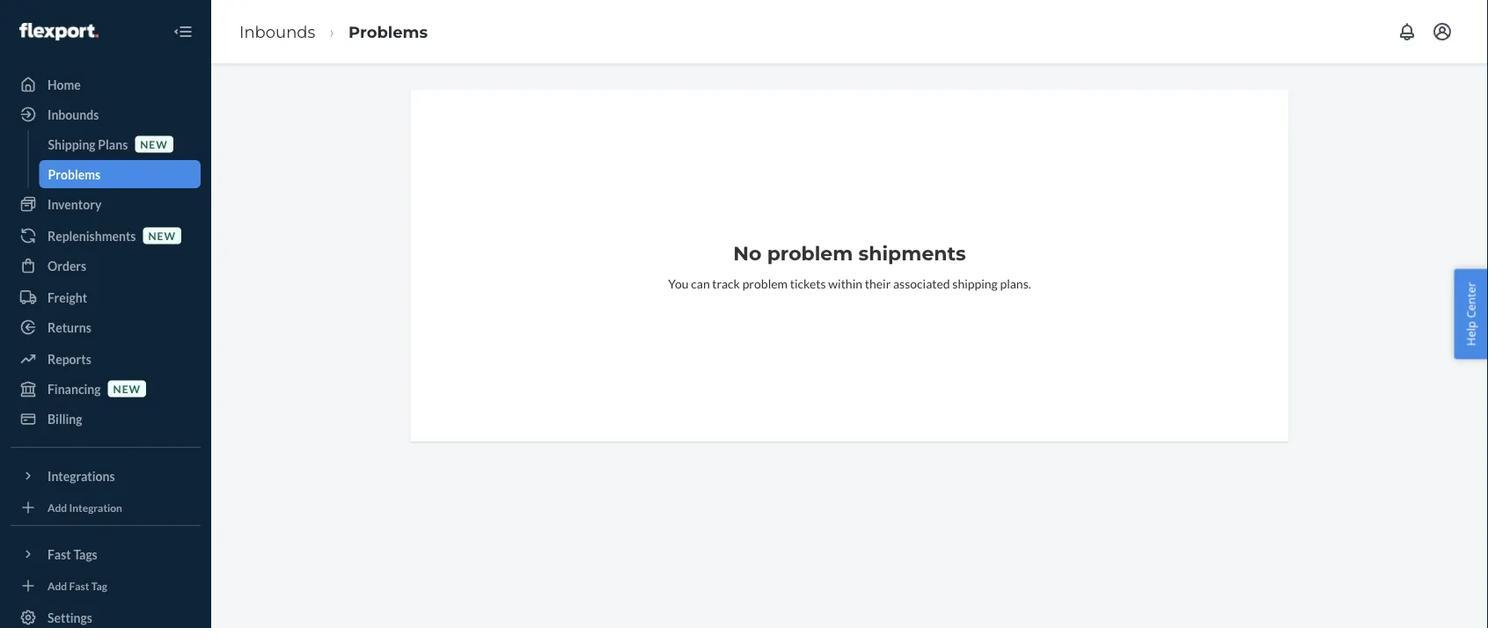 Task type: vqa. For each thing, say whether or not it's contained in the screenshot.
Integrations dropdown button
yes



Task type: locate. For each thing, give the bounding box(es) containing it.
0 vertical spatial inbounds
[[239, 22, 315, 41]]

0 vertical spatial problems link
[[349, 22, 428, 41]]

shipments
[[859, 242, 966, 265]]

fast left tags
[[48, 547, 71, 562]]

tag
[[91, 580, 107, 592]]

breadcrumbs navigation
[[225, 6, 442, 57]]

settings link
[[11, 604, 201, 629]]

0 vertical spatial fast
[[48, 547, 71, 562]]

open account menu image
[[1432, 21, 1453, 42]]

add inside add fast tag link
[[48, 580, 67, 592]]

0 vertical spatial problems
[[349, 22, 428, 41]]

reports link
[[11, 345, 201, 373]]

0 vertical spatial new
[[140, 138, 168, 150]]

problem down no
[[743, 276, 788, 291]]

new down reports link
[[113, 382, 141, 395]]

inbounds link
[[239, 22, 315, 41], [11, 100, 201, 129]]

fast
[[48, 547, 71, 562], [69, 580, 89, 592]]

1 horizontal spatial inbounds link
[[239, 22, 315, 41]]

add
[[48, 501, 67, 514], [48, 580, 67, 592]]

problem up the 'tickets'
[[767, 242, 853, 265]]

tags
[[73, 547, 97, 562]]

new right plans
[[140, 138, 168, 150]]

within
[[829, 276, 863, 291]]

0 horizontal spatial problems
[[48, 167, 100, 182]]

shipping
[[953, 276, 998, 291]]

2 add from the top
[[48, 580, 67, 592]]

home
[[48, 77, 81, 92]]

problems
[[349, 22, 428, 41], [48, 167, 100, 182]]

reports
[[48, 352, 91, 367]]

plans
[[98, 137, 128, 152]]

flexport logo image
[[19, 23, 98, 40]]

new
[[140, 138, 168, 150], [148, 229, 176, 242], [113, 382, 141, 395]]

help center button
[[1455, 269, 1489, 359]]

add fast tag link
[[11, 576, 201, 597]]

close navigation image
[[173, 21, 194, 42]]

0 vertical spatial inbounds link
[[239, 22, 315, 41]]

1 add from the top
[[48, 501, 67, 514]]

no problem shipments
[[734, 242, 966, 265]]

add fast tag
[[48, 580, 107, 592]]

1 horizontal spatial inbounds
[[239, 22, 315, 41]]

1 vertical spatial fast
[[69, 580, 89, 592]]

0 horizontal spatial problems link
[[39, 160, 201, 188]]

0 vertical spatial add
[[48, 501, 67, 514]]

add integration link
[[11, 497, 201, 518]]

2 vertical spatial new
[[113, 382, 141, 395]]

orders
[[48, 258, 86, 273]]

problems link
[[349, 22, 428, 41], [39, 160, 201, 188]]

freight
[[48, 290, 87, 305]]

new up orders link
[[148, 229, 176, 242]]

plans.
[[1000, 276, 1031, 291]]

0 horizontal spatial inbounds
[[48, 107, 99, 122]]

add inside add integration link
[[48, 501, 67, 514]]

1 vertical spatial new
[[148, 229, 176, 242]]

fast left tag
[[69, 580, 89, 592]]

add for add integration
[[48, 501, 67, 514]]

inbounds
[[239, 22, 315, 41], [48, 107, 99, 122]]

1 horizontal spatial problems
[[349, 22, 428, 41]]

add up the settings
[[48, 580, 67, 592]]

0 horizontal spatial inbounds link
[[11, 100, 201, 129]]

replenishments
[[48, 228, 136, 243]]

1 vertical spatial problem
[[743, 276, 788, 291]]

1 vertical spatial inbounds link
[[11, 100, 201, 129]]

1 horizontal spatial problems link
[[349, 22, 428, 41]]

1 vertical spatial add
[[48, 580, 67, 592]]

returns
[[48, 320, 91, 335]]

billing link
[[11, 405, 201, 433]]

home link
[[11, 70, 201, 99]]

1 vertical spatial problems link
[[39, 160, 201, 188]]

integrations
[[48, 469, 115, 484]]

help center
[[1463, 282, 1479, 346]]

can
[[691, 276, 710, 291]]

problem
[[767, 242, 853, 265], [743, 276, 788, 291]]

add left integration
[[48, 501, 67, 514]]

track
[[712, 276, 740, 291]]



Task type: describe. For each thing, give the bounding box(es) containing it.
tickets
[[790, 276, 826, 291]]

integrations button
[[11, 462, 201, 490]]

open notifications image
[[1397, 21, 1418, 42]]

new for financing
[[113, 382, 141, 395]]

you can track problem tickets within their associated shipping plans.
[[668, 276, 1031, 291]]

their
[[865, 276, 891, 291]]

0 vertical spatial problem
[[767, 242, 853, 265]]

billing
[[48, 412, 82, 427]]

1 vertical spatial problems
[[48, 167, 100, 182]]

inbounds link inside breadcrumbs navigation
[[239, 22, 315, 41]]

returns link
[[11, 313, 201, 342]]

inventory
[[48, 197, 102, 212]]

integration
[[69, 501, 122, 514]]

1 vertical spatial inbounds
[[48, 107, 99, 122]]

center
[[1463, 282, 1479, 318]]

freight link
[[11, 283, 201, 312]]

add for add fast tag
[[48, 580, 67, 592]]

fast tags
[[48, 547, 97, 562]]

inbounds inside breadcrumbs navigation
[[239, 22, 315, 41]]

shipping plans
[[48, 137, 128, 152]]

new for shipping plans
[[140, 138, 168, 150]]

no
[[734, 242, 762, 265]]

you
[[668, 276, 689, 291]]

associated
[[893, 276, 950, 291]]

inventory link
[[11, 190, 201, 218]]

shipping
[[48, 137, 96, 152]]

settings
[[48, 610, 92, 625]]

help
[[1463, 321, 1479, 346]]

new for replenishments
[[148, 229, 176, 242]]

fast inside "dropdown button"
[[48, 547, 71, 562]]

orders link
[[11, 252, 201, 280]]

add integration
[[48, 501, 122, 514]]

problems inside breadcrumbs navigation
[[349, 22, 428, 41]]

fast tags button
[[11, 541, 201, 569]]

financing
[[48, 382, 101, 397]]



